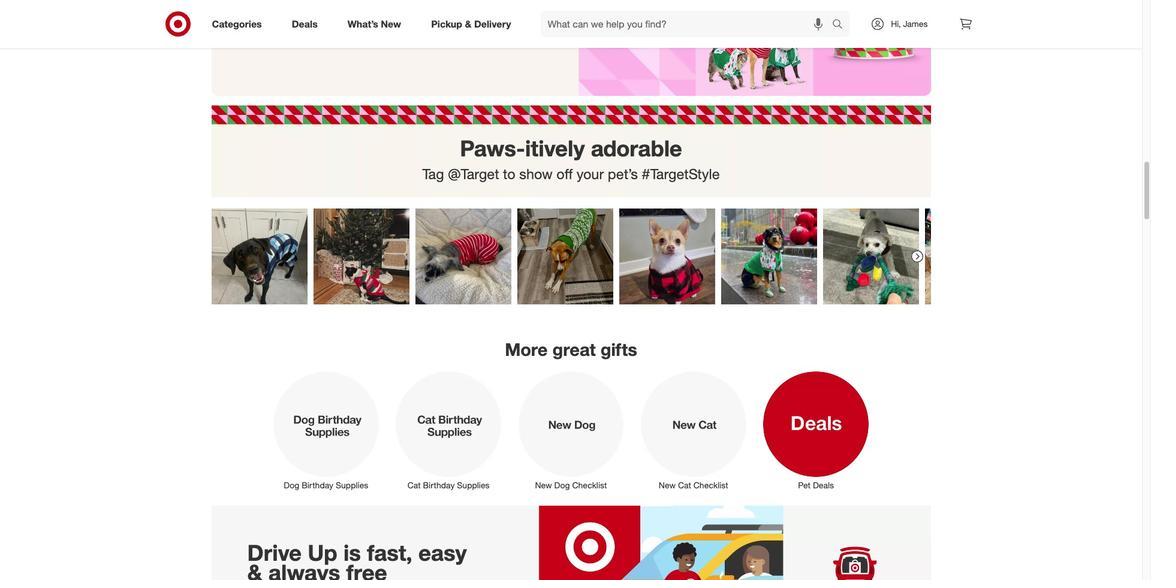 Task type: vqa. For each thing, say whether or not it's contained in the screenshot.
rightmost Deals
yes



Task type: locate. For each thing, give the bounding box(es) containing it.
0 vertical spatial your
[[269, 18, 291, 32]]

1 horizontal spatial supplies
[[457, 480, 490, 490]]

1 dog from the left
[[284, 480, 299, 490]]

picks
[[304, 32, 331, 45]]

user image by @notstinkybinky image
[[517, 209, 613, 305]]

user image by @poppy_pomchi image
[[619, 209, 715, 305]]

1 cat from the left
[[408, 480, 421, 490]]

1 horizontal spatial cat
[[678, 480, 691, 490]]

2 supplies from the left
[[457, 480, 490, 490]]

your right off
[[577, 165, 604, 183]]

2 horizontal spatial new
[[659, 480, 676, 490]]

drive up starbucks image
[[211, 506, 931, 580]]

new inside "link"
[[381, 18, 401, 30]]

checklist inside new dog checklist link
[[572, 480, 607, 490]]

your left fuzzy
[[269, 18, 291, 32]]

dog
[[284, 480, 299, 490], [554, 480, 570, 490]]

cat
[[408, 480, 421, 490], [678, 480, 691, 490]]

(and
[[346, 18, 369, 32]]

0 horizontal spatial cat
[[408, 480, 421, 490]]

drive up is fast, easy
[[247, 539, 467, 566]]

1 horizontal spatial checklist
[[694, 480, 728, 490]]

@target
[[448, 165, 499, 183]]

2 birthday from the left
[[423, 480, 455, 490]]

pickup
[[431, 18, 462, 30]]

1 horizontal spatial birthday
[[423, 480, 455, 490]]

dog birthday supplies link
[[265, 369, 387, 491]]

to
[[503, 165, 516, 183]]

1 horizontal spatial dog
[[554, 480, 570, 490]]

0 horizontal spatial supplies
[[336, 480, 368, 490]]

1 checklist from the left
[[572, 480, 607, 490]]

search button
[[827, 11, 856, 40]]

1 supplies from the left
[[336, 480, 368, 490]]

birthday
[[302, 480, 333, 490], [423, 480, 455, 490]]

fast,
[[367, 539, 412, 566]]

pet deals link
[[755, 369, 877, 491]]

happier
[[238, 32, 277, 45]]

user image by @oliveschnauzer_ image
[[415, 209, 511, 305]]

deals up picks
[[292, 18, 318, 30]]

birthday for dog
[[302, 480, 333, 490]]

1 horizontal spatial your
[[577, 165, 604, 183]]

your
[[269, 18, 291, 32], [577, 165, 604, 183]]

1 vertical spatial deals
[[813, 480, 834, 490]]

deals inside 'link'
[[813, 480, 834, 490]]

hi,
[[891, 19, 901, 29]]

supplies
[[336, 480, 368, 490], [457, 480, 490, 490]]

0 horizontal spatial checklist
[[572, 480, 607, 490]]

what's new link
[[337, 11, 416, 37]]

pickup & delivery link
[[421, 11, 526, 37]]

user image by @itslyraslife image
[[925, 209, 1021, 305]]

deals
[[292, 18, 318, 30], [813, 480, 834, 490]]

more great gifts
[[505, 339, 637, 360]]

drive
[[247, 539, 302, 566]]

1 horizontal spatial new
[[535, 480, 552, 490]]

0 horizontal spatial your
[[269, 18, 291, 32]]

1 horizontal spatial deals
[[813, 480, 834, 490]]

0 vertical spatial deals
[[292, 18, 318, 30]]

pups
[[351, 32, 377, 45]]

checklist
[[572, 480, 607, 490], [694, 480, 728, 490]]

#targetstyle
[[642, 165, 720, 183]]

paws-
[[460, 135, 525, 162]]

What can we help you find? suggestions appear below search field
[[541, 11, 835, 37]]

pet
[[798, 480, 811, 490]]

up
[[308, 539, 337, 566]]

2 checklist from the left
[[694, 480, 728, 490]]

0 horizontal spatial new
[[381, 18, 401, 30]]

0 horizontal spatial birthday
[[302, 480, 333, 490]]

0 horizontal spatial dog
[[284, 480, 299, 490]]

james
[[903, 19, 928, 29]]

categories
[[212, 18, 262, 30]]

&
[[465, 18, 472, 30]]

deals link
[[282, 11, 333, 37]]

checklist inside new cat checklist link
[[694, 480, 728, 490]]

new cat checklist link
[[632, 369, 755, 491]]

0 horizontal spatial deals
[[292, 18, 318, 30]]

off
[[557, 165, 573, 183]]

1 birthday from the left
[[302, 480, 333, 490]]

new
[[381, 18, 401, 30], [535, 480, 552, 490], [659, 480, 676, 490]]

fuzzy
[[294, 18, 321, 32]]

deals right pet
[[813, 480, 834, 490]]

cat birthday supplies link
[[387, 369, 510, 491]]

even
[[439, 18, 463, 32]]

1 vertical spatial your
[[577, 165, 604, 183]]



Task type: describe. For each thing, give the bounding box(es) containing it.
user image by @bellabearbythebeach image
[[823, 209, 919, 305]]

dog birthday supplies
[[284, 480, 368, 490]]

hi, james
[[891, 19, 928, 29]]

user image by @ridinwithrocco image
[[211, 209, 307, 305]]

search
[[827, 19, 856, 31]]

great
[[552, 339, 596, 360]]

easy
[[418, 539, 467, 566]]

make your fuzzy fam (and their people) even happier with picks for pups & cats.
[[238, 18, 463, 45]]

cat birthday supplies
[[408, 480, 490, 490]]

what's
[[348, 18, 378, 30]]

paws-itively adorable tag @target to show off your pet's #targetstyle
[[422, 135, 720, 183]]

user image by @the_witty_maven image
[[313, 209, 409, 305]]

pet deals
[[798, 480, 834, 490]]

make
[[238, 18, 266, 32]]

birthday for cat
[[423, 480, 455, 490]]

show
[[519, 165, 553, 183]]

people)
[[398, 18, 436, 32]]

2 cat from the left
[[678, 480, 691, 490]]

with
[[280, 32, 301, 45]]

what's new
[[348, 18, 401, 30]]

their
[[372, 18, 394, 32]]

new for new dog checklist
[[535, 480, 552, 490]]

supplies for cat birthday supplies
[[457, 480, 490, 490]]

pickup & delivery
[[431, 18, 511, 30]]

checklist for new cat checklist
[[694, 480, 728, 490]]

2 dog from the left
[[554, 480, 570, 490]]

checklist for new dog checklist
[[572, 480, 607, 490]]

supplies for dog birthday supplies
[[336, 480, 368, 490]]

fam
[[324, 18, 343, 32]]

your inside make your fuzzy fam (and their people) even happier with picks for pups & cats.
[[269, 18, 291, 32]]

new dog checklist
[[535, 480, 607, 490]]

your inside paws-itively adorable tag @target to show off your pet's #targetstyle
[[577, 165, 604, 183]]

user image by @zayla_lee_ image
[[721, 209, 817, 305]]

adorable
[[591, 135, 682, 162]]

pet's
[[608, 165, 638, 183]]

is
[[343, 539, 361, 566]]

new dog checklist link
[[510, 369, 632, 491]]

gifts
[[601, 339, 637, 360]]

drive up is fast, easy link
[[211, 506, 931, 580]]

more
[[505, 339, 548, 360]]

delivery
[[474, 18, 511, 30]]

& cats.
[[380, 32, 414, 45]]

categories link
[[202, 11, 277, 37]]

new for new cat checklist
[[659, 480, 676, 490]]

new cat checklist
[[659, 480, 728, 490]]

itively
[[525, 135, 585, 162]]

tag
[[422, 165, 444, 183]]

for
[[334, 32, 348, 45]]



